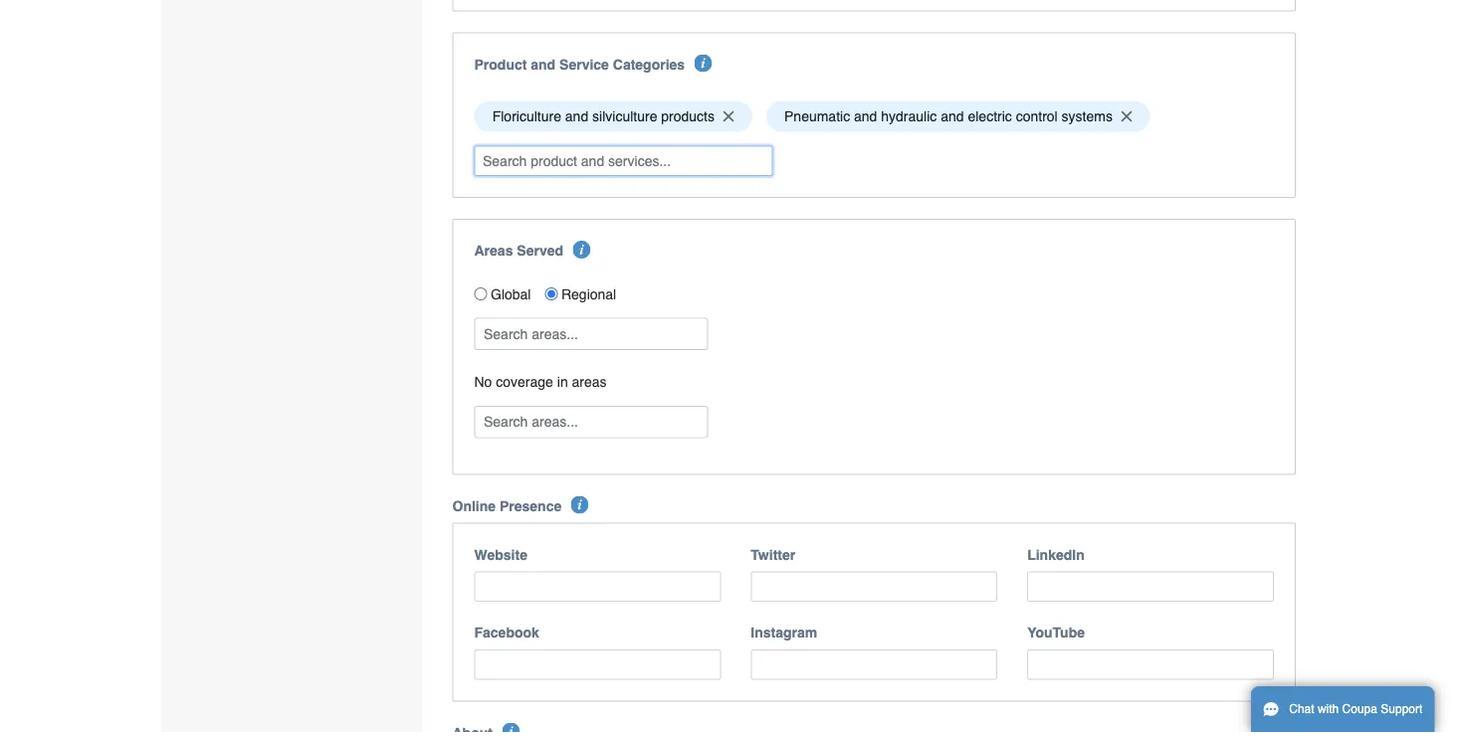 Task type: vqa. For each thing, say whether or not it's contained in the screenshot.
silviculture at the top of page
yes



Task type: describe. For each thing, give the bounding box(es) containing it.
youtube
[[1027, 625, 1085, 641]]

regional
[[561, 287, 616, 302]]

Website text field
[[474, 572, 721, 603]]

YouTube text field
[[1027, 650, 1274, 681]]

chat
[[1289, 703, 1314, 717]]

product
[[474, 57, 527, 73]]

online presence
[[452, 499, 562, 514]]

Search areas... text field
[[476, 319, 706, 350]]

floriculture and silviculture products option
[[474, 102, 752, 132]]

Twitter text field
[[751, 572, 998, 603]]

selected list box
[[467, 97, 1281, 137]]

and for product
[[531, 57, 556, 73]]

in
[[557, 375, 568, 391]]

pneumatic and hydraulic and electric control systems
[[784, 109, 1113, 125]]

chat with coupa support button
[[1251, 687, 1435, 733]]

service
[[559, 57, 609, 73]]

systems
[[1062, 109, 1113, 125]]

no coverage in areas
[[474, 375, 607, 391]]

0 vertical spatial additional information image
[[573, 241, 591, 259]]

additional information image for online presence
[[571, 497, 589, 514]]

and for pneumatic
[[854, 109, 877, 125]]

linkedin
[[1027, 547, 1085, 563]]

global
[[491, 287, 531, 302]]

online
[[452, 499, 496, 514]]

areas
[[474, 243, 513, 259]]

instagram
[[751, 625, 817, 641]]

0 horizontal spatial additional information image
[[502, 724, 520, 733]]



Task type: locate. For each thing, give the bounding box(es) containing it.
Search areas... text field
[[476, 407, 706, 438]]

additional information image down facebook
[[502, 724, 520, 733]]

and left hydraulic
[[854, 109, 877, 125]]

1 vertical spatial additional information image
[[571, 497, 589, 514]]

electric
[[968, 109, 1012, 125]]

and
[[531, 57, 556, 73], [565, 109, 588, 125], [854, 109, 877, 125], [941, 109, 964, 125]]

None radio
[[474, 288, 487, 301]]

floriculture and silviculture products
[[492, 109, 715, 125]]

twitter
[[751, 547, 795, 563]]

categories
[[613, 57, 685, 73]]

pneumatic and hydraulic and electric control systems option
[[766, 102, 1150, 132]]

and left electric on the right top of page
[[941, 109, 964, 125]]

support
[[1381, 703, 1423, 717]]

Facebook text field
[[474, 650, 721, 681]]

1 horizontal spatial additional information image
[[694, 55, 712, 73]]

website
[[474, 547, 527, 563]]

Instagram text field
[[751, 650, 998, 681]]

facebook
[[474, 625, 539, 641]]

chat with coupa support
[[1289, 703, 1423, 717]]

Search product and services... field
[[474, 146, 773, 177]]

and for floriculture
[[565, 109, 588, 125]]

with
[[1318, 703, 1339, 717]]

additional information image
[[573, 241, 591, 259], [502, 724, 520, 733]]

coverage
[[496, 375, 553, 391]]

and left service
[[531, 57, 556, 73]]

1 vertical spatial additional information image
[[502, 724, 520, 733]]

hydraulic
[[881, 109, 937, 125]]

1 horizontal spatial additional information image
[[573, 241, 591, 259]]

additional information image right categories
[[694, 55, 712, 73]]

control
[[1016, 109, 1058, 125]]

0 horizontal spatial additional information image
[[571, 497, 589, 514]]

areas
[[572, 375, 607, 391]]

no
[[474, 375, 492, 391]]

0 vertical spatial additional information image
[[694, 55, 712, 73]]

presence
[[500, 499, 562, 514]]

products
[[661, 109, 715, 125]]

additional information image for product and service categories
[[694, 55, 712, 73]]

additional information image
[[694, 55, 712, 73], [571, 497, 589, 514]]

and left silviculture
[[565, 109, 588, 125]]

product and service categories
[[474, 57, 685, 73]]

areas served
[[474, 243, 563, 259]]

LinkedIn text field
[[1027, 572, 1274, 603]]

served
[[517, 243, 563, 259]]

coupa
[[1342, 703, 1378, 717]]

silviculture
[[592, 109, 657, 125]]

pneumatic
[[784, 109, 850, 125]]

None radio
[[545, 288, 558, 301]]

additional information image right presence
[[571, 497, 589, 514]]

additional information image right served
[[573, 241, 591, 259]]

floriculture
[[492, 109, 561, 125]]



